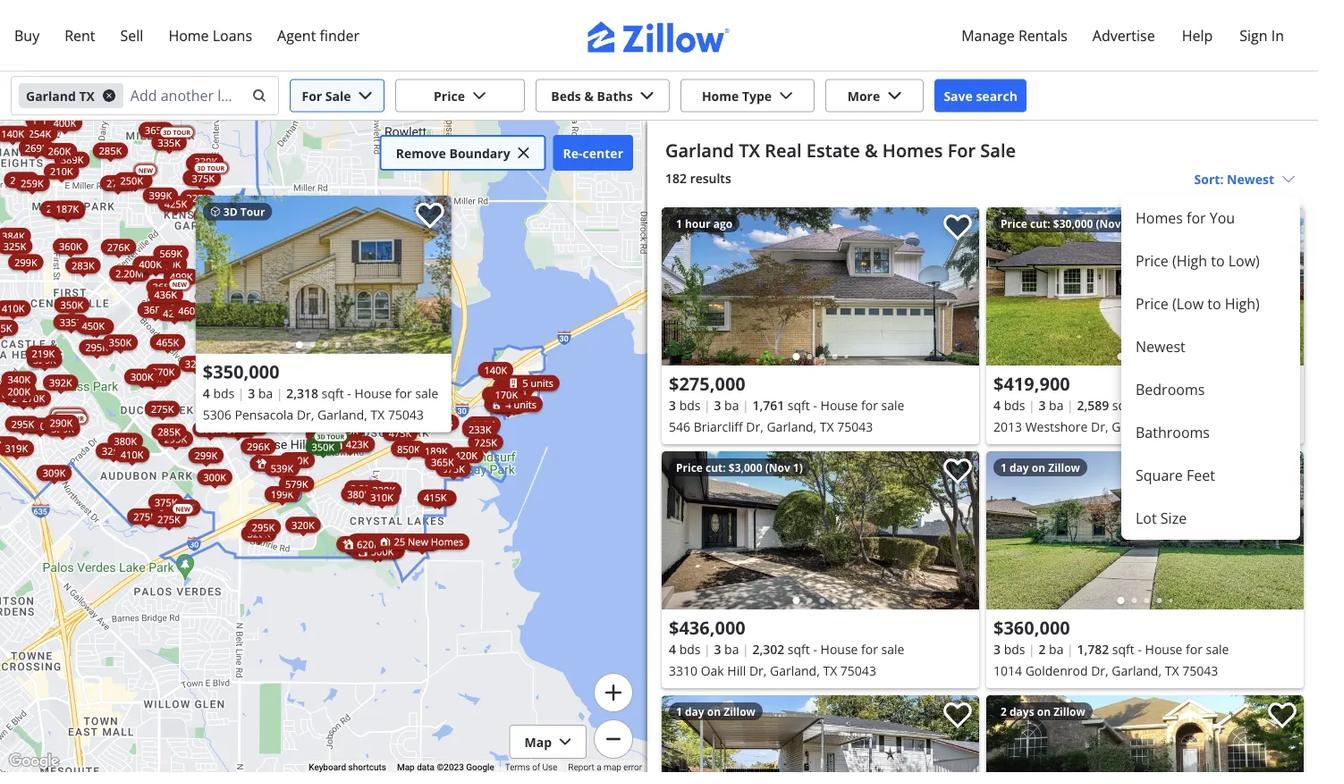Task type: describe. For each thing, give the bounding box(es) containing it.
1 horizontal spatial 400k link
[[133, 256, 168, 272]]

dr, for $350,000
[[297, 406, 314, 423]]

276k
[[107, 240, 130, 254]]

bds for $419,900
[[1004, 397, 1025, 414]]

0 vertical spatial 499k
[[170, 270, 193, 284]]

3310 oak hill dr, garland, tx 75043 link
[[669, 660, 972, 682]]

25 new homes link
[[374, 534, 470, 550]]

1 horizontal spatial 200k
[[491, 398, 514, 411]]

new 275k
[[158, 505, 190, 526]]

0 horizontal spatial 520k link
[[152, 256, 187, 273]]

chevron right image for $360,000
[[1274, 520, 1295, 542]]

manage rentals
[[962, 25, 1068, 45]]

5306 pensacola dr, garland, tx 75043 link
[[203, 404, 444, 426]]

chevron right image for $419,900
[[1274, 276, 1295, 297]]

re-center button
[[553, 135, 633, 171]]

chevron right image for $436,000
[[949, 520, 970, 542]]

3d for 3d tour 325k
[[54, 411, 62, 419]]

menu containing homes for you
[[1122, 197, 1300, 540]]

295k link up 319k link on the left bottom
[[5, 416, 41, 432]]

clear field image
[[250, 89, 264, 103]]

0 horizontal spatial 510k
[[243, 358, 265, 372]]

340k link
[[1, 372, 37, 388]]

2 vertical spatial 365k link
[[425, 454, 460, 470]]

449k
[[172, 501, 194, 515]]

0 vertical spatial 275k link
[[145, 401, 180, 417]]

chevron left image for $419,900
[[995, 276, 1017, 297]]

chevron down image for home type
[[779, 89, 793, 103]]

buy
[[14, 25, 40, 45]]

273k
[[46, 202, 69, 216]]

0 vertical spatial 285k
[[99, 144, 122, 157]]

0 vertical spatial 580k
[[250, 417, 273, 430]]

360k inside "link"
[[59, 240, 82, 253]]

property images, use arrow keys to navigate, image 1 of 31 group
[[987, 696, 1304, 774]]

real
[[765, 138, 802, 162]]

273k link
[[40, 201, 76, 217]]

1 horizontal spatial &
[[865, 138, 878, 162]]

day for property images, use arrow keys to navigate, image 1 of 35 group
[[685, 704, 704, 719]]

389k for 389k link to the top
[[61, 153, 84, 167]]

0 horizontal spatial 415k link
[[79, 319, 114, 335]]

0 horizontal spatial 580k link
[[243, 416, 279, 432]]

335k link
[[53, 314, 89, 330]]

more
[[848, 87, 880, 104]]

0 vertical spatial 620k
[[237, 350, 260, 363]]

3d for 3d tour
[[224, 204, 238, 219]]

bds for $350,000
[[213, 385, 235, 402]]

1 horizontal spatial 550k link
[[240, 287, 276, 303]]

property images, use arrow keys to navigate, image 1 of 40 group
[[0, 196, 707, 357]]

165k
[[0, 388, 19, 401]]

310k for 310k
[[371, 491, 393, 505]]

296k for the left the 296k 'link'
[[164, 302, 187, 315]]

1 horizontal spatial 296k link
[[241, 439, 276, 455]]

295k link down 450k "link"
[[79, 340, 114, 356]]

0 horizontal spatial 423k
[[346, 438, 369, 451]]

sort:
[[1195, 171, 1224, 188]]

more button
[[826, 79, 924, 112]]

219k
[[32, 347, 55, 361]]

3 for $436,000
[[714, 641, 721, 658]]

map button
[[509, 725, 587, 759]]

advertise link
[[1080, 15, 1168, 56]]

chevron left image for $436,000
[[671, 520, 692, 542]]

725k
[[474, 436, 497, 449]]

westshore
[[1026, 418, 1088, 435]]

4 bds for $350,000
[[203, 385, 235, 402]]

0 vertical spatial 500k link
[[280, 452, 315, 469]]

garland, for $350,000
[[318, 406, 367, 423]]

1 vertical spatial 285k link
[[280, 398, 316, 414]]

chevron right image inside main navigation
[[242, 179, 263, 201]]

save this home image for $419,900
[[1268, 215, 1297, 241]]

new 420k
[[200, 201, 232, 222]]

save this home button for $350,000
[[401, 196, 451, 246]]

0 vertical spatial 400k link
[[47, 115, 82, 131]]

0 horizontal spatial 299k link
[[8, 254, 44, 270]]

1 vertical spatial 465k
[[156, 336, 179, 349]]

269k
[[25, 141, 48, 155]]

254k
[[28, 127, 51, 140]]

home loans link
[[156, 15, 265, 56]]

2 for 2 ba
[[1039, 641, 1046, 658]]

- house for sale for $275,000
[[813, 397, 905, 414]]

199k
[[271, 488, 294, 501]]

2 vertical spatial 1
[[676, 704, 682, 719]]

300k right 255k
[[227, 423, 249, 436]]

430k link
[[227, 278, 263, 294]]

350k inside 3d tour 350k
[[312, 440, 335, 454]]

1 vertical spatial 580k
[[428, 492, 451, 505]]

units for 4 units
[[514, 398, 537, 411]]

375k inside "3d tour 375k"
[[192, 172, 215, 185]]

data
[[417, 763, 435, 773]]

1 vertical spatial 299k link
[[188, 448, 224, 464]]

save this home image for $360,000
[[1268, 459, 1297, 485]]

1014
[[994, 662, 1022, 679]]

1 vertical spatial 270k
[[469, 421, 491, 434]]

new for 250k
[[138, 166, 153, 175]]

0 vertical spatial 620k link
[[231, 349, 266, 365]]

size
[[1161, 509, 1187, 528]]

square feet button
[[1122, 454, 1300, 497]]

420k link
[[448, 448, 484, 464]]

75043 for $350,000
[[388, 406, 424, 423]]

75043 for $275,000
[[837, 418, 873, 435]]

property images, use arrow keys to navigate, image 1 of 27 group
[[987, 208, 1304, 370]]

home type button
[[681, 79, 815, 112]]

429k
[[414, 414, 437, 427]]

2 5306 pensacola dr, garland, tx 75043 image from the left
[[451, 196, 707, 354]]

1 vertical spatial 275k link
[[127, 509, 163, 525]]

1 horizontal spatial 200k link
[[484, 396, 520, 412]]

410k for the left 410k link
[[2, 302, 25, 315]]

0 horizontal spatial 299k
[[14, 256, 37, 269]]

bedrooms
[[1136, 380, 1205, 399]]

1 horizontal spatial 465k
[[189, 171, 212, 185]]

75043 for $419,900
[[1182, 418, 1218, 435]]

2,589
[[1077, 397, 1109, 414]]

2 ba
[[1039, 641, 1064, 658]]

price for price cut: $3,000 (nov 1)
[[676, 460, 703, 475]]

625k 295k
[[85, 323, 261, 354]]

0 horizontal spatial 510k link
[[236, 357, 272, 373]]

dr, right the hill
[[749, 662, 767, 679]]

350k link down 450k
[[103, 335, 138, 351]]

agent finder
[[277, 25, 360, 45]]

sqft for $350,000
[[322, 385, 344, 402]]

new for 420k
[[218, 201, 232, 210]]

chevron left image inside property images, use arrow keys to navigate, image 1 of 31 group
[[995, 764, 1017, 774]]

1 horizontal spatial 510k link
[[349, 534, 399, 550]]

0 vertical spatial 140k link
[[0, 126, 30, 142]]

sort: newest button
[[1190, 169, 1300, 190]]

sale for $275,000
[[882, 397, 905, 414]]

140k for 140k 270k
[[1, 127, 24, 141]]

0 vertical spatial 400k
[[53, 116, 76, 130]]

1 for $275,000
[[676, 216, 682, 231]]

320k inside 3d tour 320k
[[51, 422, 74, 436]]

price for price (low to high)
[[1136, 294, 1169, 313]]

on for property images, use arrow keys to navigate, image 1 of 35 group
[[707, 704, 721, 719]]

250k
[[120, 174, 143, 187]]

home for home loans
[[168, 25, 209, 45]]

13
[[384, 416, 395, 430]]

170k link
[[489, 387, 524, 403]]

0 horizontal spatial 410k link
[[0, 301, 31, 317]]

lot
[[1136, 509, 1157, 528]]

219k link
[[26, 346, 61, 362]]

1 horizontal spatial 520k link
[[225, 276, 261, 292]]

296k for the 296k 'link' to the right
[[247, 440, 270, 454]]

0 horizontal spatial 315k link
[[233, 420, 268, 436]]

cut: for $436,000
[[706, 460, 726, 475]]

1 horizontal spatial 315k link
[[290, 406, 326, 422]]

350k link up 319k link on the left bottom
[[22, 418, 58, 434]]

1 vertical spatial 140k link
[[478, 362, 513, 378]]

1 vertical spatial 187k
[[56, 202, 79, 215]]

remove tag image
[[102, 89, 116, 103]]

3d tour 325k
[[49, 411, 81, 432]]

380k for leftmost 380k link
[[114, 435, 137, 448]]

235k for rightmost 235k link
[[301, 407, 324, 420]]

0 vertical spatial 423k link
[[325, 437, 375, 453]]

3d for 3d tour 375k
[[197, 164, 205, 173]]

chevron down image inside map popup button
[[559, 736, 572, 749]]

3d for 3d tour 350k
[[317, 433, 325, 441]]

300k down 625k 295k
[[131, 370, 153, 384]]

0 vertical spatial 187k link
[[35, 112, 71, 128]]

dr, for $419,900
[[1091, 418, 1109, 435]]

for
[[948, 138, 976, 162]]

2 vertical spatial 410k link
[[114, 447, 150, 463]]

1 vertical spatial 500k
[[371, 545, 394, 558]]

4 for $419,900
[[994, 397, 1001, 414]]

estate
[[807, 138, 860, 162]]

349k
[[312, 428, 335, 442]]

1 horizontal spatial 380k link
[[341, 486, 377, 502]]

sell link
[[108, 15, 156, 56]]

garland tx real estate & homes for sale
[[665, 138, 1016, 162]]

day for property images, use arrow keys to navigate, image 1 of 32 group
[[1010, 460, 1029, 475]]

300k up 5306 pensacola dr, garland, tx 75043 link
[[330, 388, 353, 401]]

220k
[[6, 381, 29, 394]]

pensacola
[[235, 406, 294, 423]]

0 vertical spatial 460k link
[[138, 257, 173, 274]]

1 5306 pensacola dr, garland, tx 75043 image from the left
[[196, 196, 451, 354]]

1 vertical spatial 499k link
[[344, 539, 393, 555]]

0 vertical spatial 375k link
[[436, 461, 471, 477]]

410k for middle 410k link
[[367, 403, 390, 416]]

feet
[[1187, 466, 1215, 485]]

1 vertical spatial 187k link
[[50, 201, 85, 217]]

519k link
[[223, 363, 258, 380]]

1 horizontal spatial 235k link
[[295, 405, 330, 421]]

460k for the bottommost '460k' link
[[178, 304, 201, 318]]

garland for garland tx
[[26, 87, 76, 104]]

259k
[[21, 177, 44, 190]]

320k down 199k
[[292, 519, 315, 532]]

320k down 199k link
[[247, 527, 270, 541]]

0 horizontal spatial 285k link
[[93, 143, 128, 159]]

type
[[742, 87, 772, 104]]

1 vertical spatial 365k link
[[146, 279, 182, 295]]

3310 oak hill dr, garland, tx 75043 image
[[662, 452, 979, 610]]

695k
[[336, 424, 358, 437]]

350k for 350k 'link' above 335k link
[[60, 298, 83, 312]]

3 ba for $419,900
[[1039, 397, 1064, 414]]

489k link
[[394, 411, 444, 427]]

25 new homes
[[394, 535, 463, 549]]

sqft for $275,000
[[788, 397, 810, 414]]

295k left 255k link
[[164, 432, 187, 446]]

price for price (high to low)
[[1136, 251, 1169, 271]]

newest inside button
[[1136, 337, 1186, 356]]

300k down 255k
[[203, 471, 226, 484]]

new for 436k
[[172, 281, 187, 289]]

4 for $436,000
[[669, 641, 676, 658]]

3 for $350,000
[[248, 385, 255, 402]]

agent
[[277, 25, 316, 45]]

price for price
[[434, 87, 465, 104]]

1 vertical spatial 423k link
[[404, 536, 440, 552]]

ba for $360,000
[[1049, 641, 1064, 658]]

1 vertical spatial 420k
[[455, 449, 478, 462]]

494k
[[367, 541, 390, 554]]

283k
[[72, 259, 95, 272]]

1 vertical spatial 305k
[[143, 372, 166, 385]]

625k for 625k
[[308, 409, 331, 422]]

use
[[542, 763, 558, 773]]

1 chevron down image from the left
[[358, 89, 373, 103]]

0 horizontal spatial 200k
[[8, 385, 30, 398]]

property images, use arrow keys to navigate, image 1 of 9 group
[[662, 208, 979, 370]]

1 horizontal spatial 510k
[[369, 535, 392, 549]]

garland for garland tx real estate & homes for sale
[[665, 138, 734, 162]]

1014 goldenrod dr, garland, tx 75043
[[994, 662, 1218, 679]]

430k
[[234, 279, 256, 293]]

0 vertical spatial 389k link
[[54, 152, 90, 168]]

475k
[[389, 427, 412, 440]]

0 vertical spatial 365k link
[[139, 122, 174, 138]]

1 horizontal spatial 415k link
[[418, 490, 453, 506]]

350k link up 335k link
[[54, 297, 90, 313]]

350k link down $350,000
[[229, 387, 265, 403]]

on for property images, use arrow keys to navigate, image 1 of 32 group
[[1032, 460, 1046, 475]]

$436,000
[[669, 615, 746, 640]]

210k
[[50, 165, 73, 178]]

550k for left 550k link
[[210, 227, 232, 240]]

2 vertical spatial 400k link
[[348, 378, 384, 394]]

garland, down '2,302 sqft'
[[770, 662, 820, 679]]

1 horizontal spatial 499k
[[364, 541, 387, 554]]

0 vertical spatial 305k link
[[117, 172, 153, 189]]

275k for the bottom 275k link
[[133, 510, 156, 524]]

1 vertical spatial 500k link
[[350, 544, 400, 560]]

255k
[[199, 423, 222, 436]]

757k link
[[244, 341, 280, 357]]

0 vertical spatial 187k
[[42, 114, 64, 127]]

199k link
[[265, 487, 300, 503]]

zillow for property images, use arrow keys to navigate, image 1 of 35 group
[[724, 704, 756, 719]]

0 vertical spatial 305k
[[123, 174, 146, 187]]

beds & baths button
[[536, 79, 670, 112]]

main content containing garland tx real estate & homes for sale
[[648, 121, 1318, 774]]

1 vertical spatial 310k link
[[364, 490, 400, 506]]

0 horizontal spatial 380k link
[[108, 433, 143, 449]]

chevron down image for more
[[887, 89, 902, 103]]

0 vertical spatial 465k link
[[183, 170, 218, 186]]

429k link
[[393, 412, 443, 429]]

2.20m
[[116, 267, 144, 280]]

1 vertical spatial 460k link
[[172, 303, 207, 319]]

1 vertical spatial 299k
[[195, 449, 218, 463]]

384k link
[[0, 228, 31, 244]]

house for $350,000
[[355, 385, 392, 402]]

2 horizontal spatial 285k
[[287, 399, 310, 413]]

square feet
[[1136, 466, 1215, 485]]

295k down 199k
[[252, 521, 275, 534]]

sale
[[981, 138, 1016, 162]]

546 briarcliff dr, garland, tx 75043
[[669, 418, 873, 435]]

zillow logo image
[[588, 21, 731, 53]]

1 horizontal spatial 625k link
[[302, 407, 337, 424]]

0 horizontal spatial 296k link
[[158, 300, 193, 316]]

chevron down image for beds & baths
[[640, 89, 654, 103]]

8)
[[1124, 216, 1134, 231]]

0 horizontal spatial 375k link
[[148, 494, 184, 511]]

1 horizontal spatial 285k link
[[151, 424, 187, 440]]

sort: newest
[[1195, 171, 1275, 188]]

1014 goldenrod dr, garland, tx 75043 link
[[994, 660, 1297, 682]]

625k for 625k 295k
[[238, 323, 261, 337]]

property images, use arrow keys to navigate, image 1 of 32 group
[[987, 452, 1304, 614]]

1 horizontal spatial 270k link
[[462, 420, 498, 436]]

buy link
[[2, 15, 52, 56]]

save this home button for $436,000
[[929, 452, 979, 502]]

report a map error
[[568, 763, 642, 773]]



Task type: vqa. For each thing, say whether or not it's contained in the screenshot.
Facts
no



Task type: locate. For each thing, give the bounding box(es) containing it.
3 bds for $275,000
[[669, 397, 701, 414]]

sqft for $436,000
[[788, 641, 810, 658]]

bds inside map region
[[213, 385, 235, 402]]

save search
[[944, 87, 1018, 104]]

day down 3310
[[685, 704, 704, 719]]

580k up 382k 'link' at the left bottom of page
[[250, 417, 273, 430]]

5306 pensacola dr, garland, tx 75043 image
[[196, 196, 451, 354], [451, 196, 707, 354]]

295k down 450k "link"
[[85, 341, 108, 354]]

$30,000
[[1053, 216, 1093, 231]]

2 vertical spatial 285k link
[[151, 424, 187, 440]]

4 inside 'link'
[[506, 398, 511, 411]]

0 horizontal spatial 400k
[[53, 116, 76, 130]]

2013
[[994, 418, 1022, 435]]

save this home button for $275,000
[[929, 208, 979, 258]]

3d inside 3d tour 325k
[[54, 411, 62, 419]]

dr, for $275,000
[[746, 418, 764, 435]]

1 horizontal spatial 520k
[[232, 277, 255, 291]]

main navigation
[[0, 0, 1318, 295]]

home loans
[[168, 25, 252, 45]]

(nov
[[1096, 216, 1121, 231], [765, 460, 790, 475]]

1 horizontal spatial 620k
[[357, 538, 380, 551]]

price for price cut: $30,000 (nov 8)
[[1001, 216, 1028, 231]]

0 vertical spatial 380k
[[114, 435, 137, 448]]

a
[[597, 763, 602, 773]]

for for $275,000
[[861, 397, 878, 414]]

zillow down westshore
[[1048, 460, 1080, 475]]

new inside new 436k
[[172, 281, 187, 289]]

850k
[[397, 443, 420, 456]]

540k link
[[347, 539, 397, 555]]

price
[[434, 87, 465, 104], [1001, 216, 1028, 231], [1136, 251, 1169, 271], [1136, 294, 1169, 313], [676, 460, 703, 475]]

for up 546 briarcliff dr, garland, tx 75043 link
[[861, 397, 878, 414]]

4 bds inside map region
[[203, 385, 235, 402]]

chevron right image for $350,000
[[421, 264, 443, 286]]

1 vertical spatial 460k
[[178, 304, 201, 318]]

0 vertical spatial 423k
[[346, 438, 369, 451]]

335k inside 335k link
[[60, 316, 82, 329]]

75043 inside map region
[[388, 406, 424, 423]]

chevron down image right more
[[887, 89, 902, 103]]

briarcliff
[[694, 418, 743, 435]]

3d inside 3d tour 350k
[[317, 433, 325, 441]]

0 horizontal spatial 335k
[[60, 316, 82, 329]]

ba for $436,000
[[725, 641, 739, 658]]

garland inside "filters" element
[[26, 87, 76, 104]]

home inside home loans link
[[168, 25, 209, 45]]

dr, for $360,000
[[1091, 662, 1109, 679]]

3 ba
[[248, 385, 273, 402], [714, 397, 739, 414], [1039, 397, 1064, 414], [714, 641, 739, 658]]

520k link up new 436k
[[152, 256, 187, 273]]

- house for sale up 546 briarcliff dr, garland, tx 75043 link
[[813, 397, 905, 414]]

365k for middle 365k link
[[153, 280, 175, 294]]

3 up 546
[[669, 397, 676, 414]]

day down 2013
[[1010, 460, 1029, 475]]

new inside new 420k
[[218, 201, 232, 210]]

0 horizontal spatial 270k link
[[16, 391, 51, 407]]

140k link
[[0, 126, 30, 142], [478, 362, 513, 378], [493, 379, 528, 395]]

550k for the rightmost 550k link
[[246, 288, 269, 302]]

3d for 3d tour 335k
[[163, 128, 171, 137]]

save this home button for $419,900
[[1254, 208, 1304, 258]]

chevron left image inside property images, use arrow keys to navigate, image 1 of 35 group
[[671, 764, 692, 774]]

- up 1014 goldenrod dr, garland, tx 75043 link
[[1138, 641, 1142, 658]]

1 horizontal spatial 375k
[[192, 172, 215, 185]]

price inside button
[[1136, 251, 1169, 271]]

2.65m
[[498, 385, 527, 398]]

0 vertical spatial 3 bds
[[669, 397, 701, 414]]

375k for left the 375k "link"
[[155, 496, 178, 509]]

dr, down 1,782 sqft
[[1091, 662, 1109, 679]]

625k inside 625k 295k
[[238, 323, 261, 337]]

3 ba for $275,000
[[714, 397, 739, 414]]

chevron left image
[[205, 264, 226, 286], [671, 276, 692, 297], [995, 276, 1017, 297], [995, 764, 1017, 774]]

0 horizontal spatial 625k link
[[232, 322, 267, 338]]

ba for $275,000
[[725, 397, 739, 414]]

sqft inside map region
[[322, 385, 344, 402]]

ba inside map region
[[258, 385, 273, 402]]

3d tour 335k
[[158, 128, 190, 149]]

map region
[[0, 47, 718, 774]]

436k
[[154, 288, 177, 302]]

house for $419,900
[[1145, 397, 1183, 414]]

tour inside 3d tour 335k
[[173, 128, 190, 137]]

1,761
[[753, 397, 785, 414]]

units for 5 units
[[531, 377, 554, 390]]

zillow for property images, use arrow keys to navigate, image 1 of 32 group
[[1048, 460, 1080, 475]]

dr, down 2,318
[[297, 406, 314, 423]]

275k inside new 275k
[[158, 513, 180, 526]]

295k link down 199k
[[246, 520, 281, 536]]

3 up the briarcliff
[[714, 397, 721, 414]]

270k up 725k at bottom
[[469, 421, 491, 434]]

2 horizontal spatial 410k
[[367, 403, 390, 416]]

0 vertical spatial 520k link
[[152, 256, 187, 273]]

310k 140k
[[346, 375, 522, 393]]

for for $419,900
[[1186, 397, 1203, 414]]

1 day on zillow
[[1001, 460, 1080, 475], [676, 704, 756, 719]]

re-center
[[563, 144, 623, 161]]

0 vertical spatial 415k link
[[79, 319, 114, 335]]

save this home image
[[416, 203, 444, 229], [944, 215, 972, 241], [1268, 215, 1297, 241], [944, 459, 972, 485], [1268, 459, 1297, 485], [944, 703, 972, 729], [1268, 703, 1297, 729]]

698k
[[239, 334, 262, 348]]

minus image
[[604, 730, 623, 749]]

for left you
[[1187, 208, 1206, 228]]

460k link down new 436k
[[172, 303, 207, 319]]

of
[[532, 763, 540, 773]]

4 bds for $436,000
[[669, 641, 701, 658]]

0 horizontal spatial 499k
[[170, 270, 193, 284]]

0 vertical spatial 365k
[[145, 123, 168, 137]]

$3,000
[[729, 460, 763, 475]]

garland up 182 results
[[665, 138, 734, 162]]

2 horizontal spatial chevron down image
[[640, 89, 654, 103]]

to left low)
[[1211, 251, 1225, 271]]

chevron left image down days in the right of the page
[[995, 764, 1017, 774]]

1 horizontal spatial 380k
[[347, 488, 370, 501]]

0 horizontal spatial 415k
[[85, 320, 108, 334]]

0 horizontal spatial 296k
[[164, 302, 187, 315]]

392k
[[49, 376, 72, 390]]

1 horizontal spatial 270k
[[469, 421, 491, 434]]

499k link
[[164, 269, 199, 285], [344, 539, 393, 555]]

house inside map region
[[355, 385, 392, 402]]

465k link
[[183, 170, 218, 186], [150, 334, 185, 351]]

75043
[[388, 406, 424, 423], [837, 418, 873, 435], [1182, 418, 1218, 435], [841, 662, 876, 679], [1183, 662, 1218, 679]]

chevron down image inside price "popup button"
[[472, 89, 487, 103]]

2 horizontal spatial 400k
[[354, 379, 377, 392]]

chevron right image inside property images, use arrow keys to navigate, image 1 of 40 group
[[421, 264, 443, 286]]

chevron left image inside property images, use arrow keys to navigate, image 1 of 27 group
[[995, 276, 1017, 297]]

1 day on zillow down westshore
[[1001, 460, 1080, 475]]

0 vertical spatial 310k link
[[340, 373, 375, 390]]

389k for 389k link to the right
[[399, 403, 422, 416]]

215k link
[[466, 417, 501, 433]]

chevron left image down price cut: $30,000 (nov 8)
[[995, 276, 1017, 297]]

save this home button inside map region
[[401, 196, 451, 246]]

chevron down image inside sort: newest popup button
[[1282, 172, 1296, 186]]

house up 546 briarcliff dr, garland, tx 75043 link
[[821, 397, 858, 414]]

339k
[[195, 155, 217, 168]]

home for home type
[[702, 87, 739, 104]]

house for $275,000
[[821, 397, 858, 414]]

415k inside 490k 415k
[[85, 320, 108, 334]]

chevron right image
[[421, 264, 443, 286], [949, 276, 970, 297], [1274, 276, 1295, 297], [949, 520, 970, 542], [1274, 520, 1295, 542], [949, 764, 970, 774]]

1 vertical spatial 415k
[[424, 491, 447, 505]]

map for map
[[525, 734, 552, 751]]

dr, inside map region
[[297, 406, 314, 423]]

255k link
[[193, 421, 228, 438]]

0 vertical spatial 550k
[[210, 227, 232, 240]]

275k link down the 370k link
[[145, 401, 180, 417]]

garland, for $360,000
[[1112, 662, 1162, 679]]

4 units link
[[485, 396, 543, 413]]

1 horizontal spatial 389k link
[[393, 401, 428, 418]]

home inside home type dropdown button
[[702, 87, 739, 104]]

235k for left 235k link
[[12, 392, 35, 405]]

410k for 410k link to the bottom
[[121, 448, 143, 461]]

2 chevron down image from the left
[[472, 89, 487, 103]]

423k down 695k
[[346, 438, 369, 451]]

125k link
[[482, 387, 518, 403]]

0 vertical spatial home
[[168, 25, 209, 45]]

ba for $350,000
[[258, 385, 273, 402]]

350k down 450k "link"
[[109, 336, 132, 349]]

beds
[[551, 87, 581, 104]]

sqft for $360,000
[[1113, 641, 1135, 658]]

price inside "popup button"
[[434, 87, 465, 104]]

ba up goldenrod
[[1049, 641, 1064, 658]]

price down 546
[[676, 460, 703, 475]]

0 horizontal spatial (nov
[[765, 460, 790, 475]]

175k link
[[490, 399, 526, 415]]

233k
[[469, 423, 492, 437]]

chevron left image for $275,000
[[671, 276, 692, 297]]

1 horizontal spatial 500k link
[[350, 544, 400, 560]]

385k
[[192, 157, 215, 170]]

cut: left '$30,000'
[[1030, 216, 1051, 231]]

hill
[[727, 662, 746, 679]]

- house for sale for $419,900
[[1138, 397, 1229, 414]]

sqft up 1014 goldenrod dr, garland, tx 75043
[[1113, 641, 1135, 658]]

1 vertical spatial 380k link
[[341, 486, 377, 502]]

1 down 3310
[[676, 704, 682, 719]]

three dimensional image
[[210, 206, 221, 217]]

0 vertical spatial 299k link
[[8, 254, 44, 270]]

1 vertical spatial cut:
[[706, 460, 726, 475]]

chevron down image inside home type dropdown button
[[779, 89, 793, 103]]

map inside popup button
[[525, 734, 552, 751]]

3 ba up westshore
[[1039, 397, 1064, 414]]

375k for topmost the 375k "link"
[[442, 463, 465, 476]]

530k
[[368, 536, 391, 549]]

0 vertical spatial 465k
[[189, 171, 212, 185]]

to inside button
[[1211, 251, 1225, 271]]

ba up pensacola
[[258, 385, 273, 402]]

map
[[604, 763, 621, 773]]

bds for $360,000
[[1004, 641, 1025, 658]]

for inside homes for you button
[[1187, 208, 1206, 228]]

25
[[394, 535, 405, 549]]

square
[[1136, 466, 1183, 485]]

newest inside popup button
[[1227, 171, 1275, 188]]

3 for $419,900
[[1039, 397, 1046, 414]]

dr,
[[297, 406, 314, 423], [746, 418, 764, 435], [1091, 418, 1109, 435], [749, 662, 767, 679], [1091, 662, 1109, 679]]

3d inside "3d tour 375k"
[[197, 164, 205, 173]]

140k inside "140k 270k"
[[1, 127, 24, 141]]

sale inside map region
[[415, 385, 438, 402]]

520k for the left the 520k link
[[158, 258, 181, 271]]

465k link down the 339k link
[[183, 170, 218, 186]]

newest right sort:
[[1227, 171, 1275, 188]]

chevron left image left 430k link
[[205, 264, 226, 286]]

546 briarcliff dr, garland, tx 75043 image
[[662, 208, 979, 366]]

you
[[1210, 208, 1235, 228]]

1 horizontal spatial 400k
[[139, 258, 162, 271]]

340k
[[8, 373, 31, 386]]

cut:
[[1030, 216, 1051, 231], [706, 460, 726, 475]]

dr, down '2,589 sqft'
[[1091, 418, 1109, 435]]

550k down new 420k
[[210, 227, 232, 240]]

sell
[[120, 25, 143, 45]]

1 day on zillow for property images, use arrow keys to navigate, image 1 of 32 group
[[1001, 460, 1080, 475]]

350k up 335k link
[[60, 298, 83, 312]]

3d for 3d tour 320k
[[57, 415, 65, 423]]

460k for the topmost '460k' link
[[144, 259, 167, 272]]

bds up 546
[[679, 397, 701, 414]]

360k link
[[53, 238, 88, 255]]

- inside map region
[[347, 385, 351, 402]]

370k
[[152, 365, 175, 379]]

1 horizontal spatial map
[[525, 734, 552, 751]]

305k link down 625k 295k
[[137, 371, 172, 387]]

2 vertical spatial 140k
[[499, 380, 522, 393]]

3d inside 3d tour 320k
[[57, 415, 65, 423]]

1 horizontal spatial 420k
[[455, 449, 478, 462]]

tour inside 3d tour 320k
[[66, 415, 84, 423]]

269k link
[[19, 140, 54, 156]]

285k left 255k link
[[158, 425, 181, 439]]

close image
[[518, 147, 530, 159]]

450k
[[82, 319, 105, 333]]

0 vertical spatial 625k link
[[232, 322, 267, 338]]

bds for $436,000
[[679, 641, 701, 658]]

285k link
[[93, 143, 128, 159], [280, 398, 316, 414], [151, 424, 187, 440]]

sqft right the 1,761 on the right of the page
[[788, 397, 810, 414]]

235k link down 2,318 sqft
[[295, 405, 330, 421]]

garland, down the 1,761 sqft
[[767, 418, 817, 435]]

tx inside map region
[[371, 406, 385, 423]]

property images, use arrow keys to navigate, image 1 of 33 group
[[662, 452, 979, 614]]

465k
[[189, 171, 212, 185], [156, 336, 179, 349]]

for for $350,000
[[395, 385, 412, 402]]

380k link up "530k" link
[[341, 486, 377, 502]]

1 vertical spatial 305k link
[[137, 371, 172, 387]]

tour for 320k
[[66, 415, 84, 423]]

140k inside 310k 140k
[[499, 380, 522, 393]]

1 vertical spatial 499k
[[364, 541, 387, 554]]

terms of use link
[[505, 763, 558, 773]]

sale up 489k
[[415, 385, 438, 402]]

315k right 5306
[[239, 421, 262, 435]]

1 for $360,000
[[1001, 460, 1007, 475]]

new inside new 250k
[[138, 166, 153, 175]]

220k link
[[0, 380, 35, 396]]

380k for right 380k link
[[347, 488, 370, 501]]

for up 489k link
[[395, 385, 412, 402]]

510k link
[[236, 357, 272, 373], [349, 534, 399, 550]]

420k inside new 420k
[[200, 209, 223, 222]]

1,761 sqft
[[753, 397, 810, 414]]

property images, use arrow keys to navigate, image 1 of 35 group
[[662, 696, 979, 774]]

315k for the rightmost 315k link
[[296, 407, 319, 421]]

75043 for $360,000
[[1183, 662, 1218, 679]]

tour for 350k
[[327, 433, 344, 441]]

299k link down 384k link
[[8, 254, 44, 270]]

0 horizontal spatial day
[[685, 704, 704, 719]]

loans
[[213, 25, 252, 45]]

sale up 1014 goldenrod dr, garland, tx 75043 link
[[1206, 641, 1229, 658]]

325k inside 3d tour 325k
[[49, 418, 72, 432]]

1 vertical spatial 423k
[[411, 537, 434, 550]]

error
[[624, 763, 642, 773]]

0 horizontal spatial 285k
[[99, 144, 122, 157]]

5 units link
[[502, 375, 560, 391]]

1 vertical spatial map
[[397, 763, 415, 773]]

(nov left 1)
[[765, 460, 790, 475]]

on for property images, use arrow keys to navigate, image 1 of 31 group
[[1037, 704, 1051, 719]]

home left type on the right of the page
[[702, 87, 739, 104]]

- house for sale for $360,000
[[1138, 641, 1229, 658]]

bds up 1014
[[1004, 641, 1025, 658]]

310k up the 530k
[[371, 491, 393, 505]]

365k link up "368k" at left top
[[146, 279, 182, 295]]

295k up 319k link on the left bottom
[[11, 418, 34, 431]]

- house for sale inside map region
[[347, 385, 438, 402]]

412k link
[[325, 436, 375, 453]]

569k
[[160, 247, 183, 260]]

search image
[[252, 89, 267, 103]]

1 vertical spatial 465k link
[[150, 334, 185, 351]]

tour inside 3d tour 325k
[[64, 411, 81, 419]]

filters element
[[0, 72, 1318, 121]]

homes inside button
[[1136, 208, 1183, 228]]

3 for $275,000
[[714, 397, 721, 414]]

365k for the bottom 365k link
[[431, 456, 454, 469]]

2 vertical spatial 400k
[[354, 379, 377, 392]]

on right days in the right of the page
[[1037, 704, 1051, 719]]

garland inside main content
[[665, 138, 734, 162]]

275k for topmost 275k link
[[151, 402, 174, 416]]

1 vertical spatial 400k
[[139, 258, 162, 271]]

0 horizontal spatial 550k
[[210, 227, 232, 240]]

1 vertical spatial 550k link
[[240, 287, 276, 303]]

Search text field
[[130, 81, 241, 110]]

chevron left image inside property images, use arrow keys to navigate, image 1 of 32 group
[[995, 520, 1017, 542]]

0 horizontal spatial 580k
[[250, 417, 273, 430]]

0 vertical spatial to
[[1211, 251, 1225, 271]]

320k down 850k link
[[372, 484, 395, 497]]

price button
[[395, 79, 525, 112]]

for for $360,000
[[1186, 641, 1203, 658]]

beds & baths
[[551, 87, 633, 104]]

140k for 140k
[[484, 364, 507, 377]]

1 vertical spatial day
[[685, 704, 704, 719]]

chevron right image inside the property images, use arrow keys to navigate, image 1 of 9 group
[[949, 276, 970, 297]]

tour for 335k
[[173, 128, 190, 137]]

350k for 350k 'link' under $350,000
[[236, 389, 259, 402]]

625k inside 625k link
[[308, 409, 331, 422]]

garland, down '2,589 sqft'
[[1112, 418, 1162, 435]]

oak
[[701, 662, 724, 679]]

270k inside "140k 270k"
[[22, 392, 45, 405]]

garland, for $419,900
[[1112, 418, 1162, 435]]

1 vertical spatial 410k link
[[361, 401, 397, 417]]

tx inside "filters" element
[[79, 87, 95, 104]]

0 horizontal spatial 500k
[[286, 454, 309, 467]]

home type
[[702, 87, 772, 104]]

chevron left image inside property images, use arrow keys to navigate, image 1 of 40 group
[[205, 264, 226, 286]]

sale for $360,000
[[1206, 641, 1229, 658]]

285k link up 279k link on the top left of the page
[[93, 143, 128, 159]]

in
[[1272, 25, 1284, 45]]

4 bds up 5306
[[203, 385, 235, 402]]

420k down "3d tour 375k"
[[200, 209, 223, 222]]

cut: left $3,000
[[706, 460, 726, 475]]

chevron left image inside the property images, use arrow keys to navigate, image 1 of 9 group
[[671, 276, 692, 297]]

548k link
[[355, 543, 405, 559]]

1 vertical spatial (nov
[[765, 460, 790, 475]]

sale for $419,900
[[1206, 397, 1229, 414]]

keyboard shortcuts
[[309, 763, 386, 773]]

380k right 3d tour 320k
[[114, 435, 137, 448]]

3 chevron down image from the left
[[640, 89, 654, 103]]

chevron left image inside 'property images, use arrow keys to navigate, image 1 of 33' group
[[671, 520, 692, 542]]

0 vertical spatial 2
[[1039, 641, 1046, 658]]

1 horizontal spatial (nov
[[1096, 216, 1121, 231]]

new for 25
[[408, 535, 428, 549]]

- for $275,000
[[813, 397, 817, 414]]

save this home image for $275,000
[[944, 215, 972, 241]]

tour inside "3d tour 375k"
[[207, 164, 225, 173]]

0 horizontal spatial 550k link
[[203, 225, 239, 242]]

2 vertical spatial 140k link
[[493, 379, 528, 395]]

chevron down image up report
[[559, 736, 572, 749]]

help
[[1182, 25, 1213, 45]]

zillow for property images, use arrow keys to navigate, image 1 of 31 group
[[1054, 704, 1086, 719]]

chevron left image
[[671, 520, 692, 542], [995, 520, 1017, 542], [671, 764, 692, 774]]

chevron down image down finder at the left top
[[358, 89, 373, 103]]

296k
[[164, 302, 187, 315], [247, 440, 270, 454]]

& right estate on the top of the page
[[865, 138, 878, 162]]

4 units
[[506, 398, 537, 411]]

460k link up new 436k
[[138, 257, 173, 274]]

0 vertical spatial new
[[397, 416, 418, 430]]

garland, down 1,782 sqft
[[1112, 662, 1162, 679]]

chevron left image down hour
[[671, 276, 692, 297]]

3 ba inside map region
[[248, 385, 273, 402]]

home image
[[21, 94, 61, 133]]

plus image
[[604, 684, 623, 703]]

1 vertical spatial 625k
[[308, 409, 331, 422]]

chevron down image inside more dropdown button
[[887, 89, 902, 103]]

465k down 490k 415k
[[156, 336, 179, 349]]

176k link
[[25, 112, 61, 128]]

3 bds for $360,000
[[994, 641, 1025, 658]]

map for map data ©2023 google
[[397, 763, 415, 773]]

2 vertical spatial 365k
[[431, 456, 454, 469]]

0 vertical spatial 270k link
[[16, 391, 51, 407]]

0 horizontal spatial 375k
[[155, 496, 178, 509]]

320k up 392k link
[[33, 353, 56, 367]]

295k link left 255k
[[158, 431, 193, 447]]

2 down $360,000
[[1039, 641, 1046, 658]]

house for $436,000
[[821, 641, 858, 658]]

519k
[[229, 365, 252, 378]]

zillow down goldenrod
[[1054, 704, 1086, 719]]

map up "of"
[[525, 734, 552, 751]]

$419,900
[[994, 371, 1070, 396]]

price cut: $30,000 (nov 8)
[[1001, 216, 1134, 231]]

bathrooms
[[1136, 423, 1210, 442]]

1 horizontal spatial 389k
[[399, 403, 422, 416]]

460k right 2.20m
[[144, 259, 167, 272]]

1 horizontal spatial 310k
[[371, 491, 393, 505]]

to inside button
[[1208, 294, 1221, 313]]

chevron down image
[[779, 89, 793, 103], [887, 89, 902, 103], [1282, 172, 1296, 186], [559, 736, 572, 749]]

sqft right the 2,302
[[788, 641, 810, 658]]

335k inside 3d tour 335k
[[158, 136, 181, 149]]

579k link
[[279, 476, 314, 492]]

homes for you button
[[1122, 197, 1300, 240]]

285k down 700k 'link'
[[287, 399, 310, 413]]

1 horizontal spatial 285k
[[158, 425, 181, 439]]

0 horizontal spatial 235k link
[[6, 391, 41, 407]]

new inside new 360k
[[274, 401, 289, 409]]

house for $360,000
[[1145, 641, 1183, 658]]

3 up 1014
[[994, 641, 1001, 658]]

- house for sale for $436,000
[[813, 641, 905, 658]]

0 horizontal spatial 200k link
[[1, 384, 37, 400]]

chevron down image
[[358, 89, 373, 103], [472, 89, 487, 103], [640, 89, 654, 103]]

chevron right image
[[242, 179, 263, 201], [1274, 764, 1295, 774]]

sale right bedrooms
[[1206, 397, 1229, 414]]

price inside button
[[1136, 294, 1169, 313]]

580k link up 25 new homes
[[421, 490, 457, 507]]

165k link
[[0, 386, 25, 403]]

1014 goldenrod dr, garland, tx 75043 image
[[987, 452, 1304, 610]]

310k inside 310k 140k
[[346, 375, 369, 388]]

0 horizontal spatial 499k link
[[164, 269, 199, 285]]

for for $436,000
[[861, 641, 878, 658]]

3d inside 3d tour 335k
[[163, 128, 171, 137]]

2 horizontal spatial 285k link
[[280, 398, 316, 414]]

new inside new 275k
[[176, 505, 190, 514]]

400k up new 436k
[[139, 258, 162, 271]]

1 hour ago
[[676, 216, 733, 231]]

389k link
[[54, 152, 90, 168], [393, 401, 428, 418]]

296k link
[[158, 300, 193, 316], [241, 439, 276, 455]]

google image
[[4, 750, 64, 774]]

310k for 310k 140k
[[346, 375, 369, 388]]

0 vertical spatial 500k
[[286, 454, 309, 467]]

0 horizontal spatial 2
[[1001, 704, 1007, 719]]

1 day on zillow for property images, use arrow keys to navigate, image 1 of 35 group
[[676, 704, 756, 719]]

423k right 25 at the left
[[411, 537, 434, 550]]

1 horizontal spatial home
[[702, 87, 739, 104]]

1 vertical spatial 620k link
[[336, 537, 386, 553]]

save this home button
[[401, 196, 451, 246], [929, 208, 979, 258], [1254, 208, 1304, 258], [929, 452, 979, 502], [1254, 452, 1304, 502], [929, 696, 979, 746], [1254, 696, 1304, 746]]

625k up the 349k link
[[308, 409, 331, 422]]

for inside map region
[[395, 385, 412, 402]]

0 vertical spatial map
[[525, 734, 552, 751]]

tour inside 3d tour 350k
[[327, 433, 344, 441]]

2013 westshore dr, garland, tx 75043 image
[[987, 208, 1304, 366]]

units inside 'link'
[[514, 398, 537, 411]]

1 vertical spatial 580k link
[[421, 490, 457, 507]]

- for $436,000
[[813, 641, 817, 658]]

save this home button for $360,000
[[1254, 452, 1304, 502]]

465k down 385k
[[189, 171, 212, 185]]

3 inside map region
[[248, 385, 255, 402]]

299k down 255k link
[[195, 449, 218, 463]]

(nov left 8)
[[1096, 216, 1121, 231]]

tour for 375k
[[207, 164, 225, 173]]

0 horizontal spatial 400k link
[[47, 115, 82, 131]]

3d
[[163, 128, 171, 137], [197, 164, 205, 173], [224, 204, 238, 219], [54, 411, 62, 419], [57, 415, 65, 423], [317, 433, 325, 441]]

newest up bedrooms
[[1136, 337, 1186, 356]]

sqft up 5306 pensacola dr, garland, tx 75043 link
[[322, 385, 344, 402]]

295k inside 625k 295k
[[85, 341, 108, 354]]

terms
[[505, 763, 530, 773]]

350k down 695k link
[[312, 440, 335, 454]]

chevron right image inside property images, use arrow keys to navigate, image 1 of 27 group
[[1274, 276, 1295, 297]]

(nov for $436,000
[[765, 460, 790, 475]]

search
[[976, 87, 1018, 104]]

310k link up 5306 pensacola dr, garland, tx 75043 link
[[340, 373, 375, 390]]

1 horizontal spatial chevron right image
[[1274, 764, 1295, 774]]

main content
[[648, 121, 1318, 774]]

1 vertical spatial 620k
[[357, 538, 380, 551]]

365k for topmost 365k link
[[145, 123, 168, 137]]

terms of use
[[505, 763, 558, 773]]

3 ba for $436,000
[[714, 641, 739, 658]]

295k link
[[79, 340, 114, 356], [5, 416, 41, 432], [158, 431, 193, 447], [246, 520, 281, 536]]

1 horizontal spatial 375k link
[[436, 461, 471, 477]]

menu
[[1122, 197, 1300, 540]]

garland, inside map region
[[318, 406, 367, 423]]

4 bds up 3310
[[669, 641, 701, 658]]

1 horizontal spatial 296k
[[247, 440, 270, 454]]

1 vertical spatial 520k link
[[225, 276, 261, 292]]

0 vertical spatial units
[[531, 377, 554, 390]]

to for low)
[[1211, 251, 1225, 271]]

360k inside new 360k
[[256, 408, 279, 422]]

382k
[[270, 457, 293, 471]]

1 horizontal spatial 315k
[[296, 407, 319, 421]]

chevron down image inside beds & baths 'dropdown button'
[[640, 89, 654, 103]]

4 for $350,000
[[203, 385, 210, 402]]

- house for sale up bathrooms
[[1138, 397, 1229, 414]]

0 horizontal spatial newest
[[1136, 337, 1186, 356]]

remove boundary button
[[380, 135, 546, 171]]

- up '2013 westshore dr, garland, tx 75043' link
[[1138, 397, 1142, 414]]

save this home image inside map region
[[416, 203, 444, 229]]

& inside 'dropdown button'
[[584, 87, 594, 104]]

1 vertical spatial garland
[[665, 138, 734, 162]]



